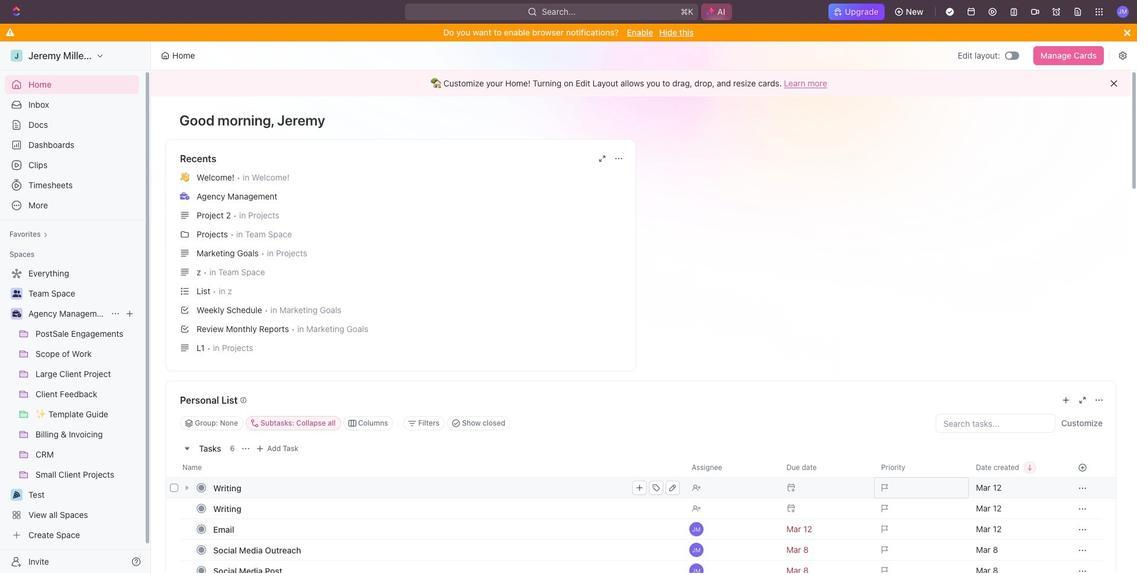 Task type: vqa. For each thing, say whether or not it's contained in the screenshot.
top to
no



Task type: locate. For each thing, give the bounding box(es) containing it.
jeremy miller's workspace, , element
[[11, 50, 23, 62]]

sidebar navigation
[[0, 41, 153, 573]]

set priority image
[[874, 477, 969, 499]]

Search tasks... text field
[[936, 415, 1055, 432]]

tree
[[5, 264, 139, 545]]

alert
[[151, 70, 1131, 97]]

pizza slice image
[[13, 492, 20, 499]]

business time image
[[12, 310, 21, 317]]



Task type: describe. For each thing, give the bounding box(es) containing it.
business time image
[[180, 192, 190, 200]]

user group image
[[12, 290, 21, 297]]

tree inside sidebar navigation
[[5, 264, 139, 545]]



